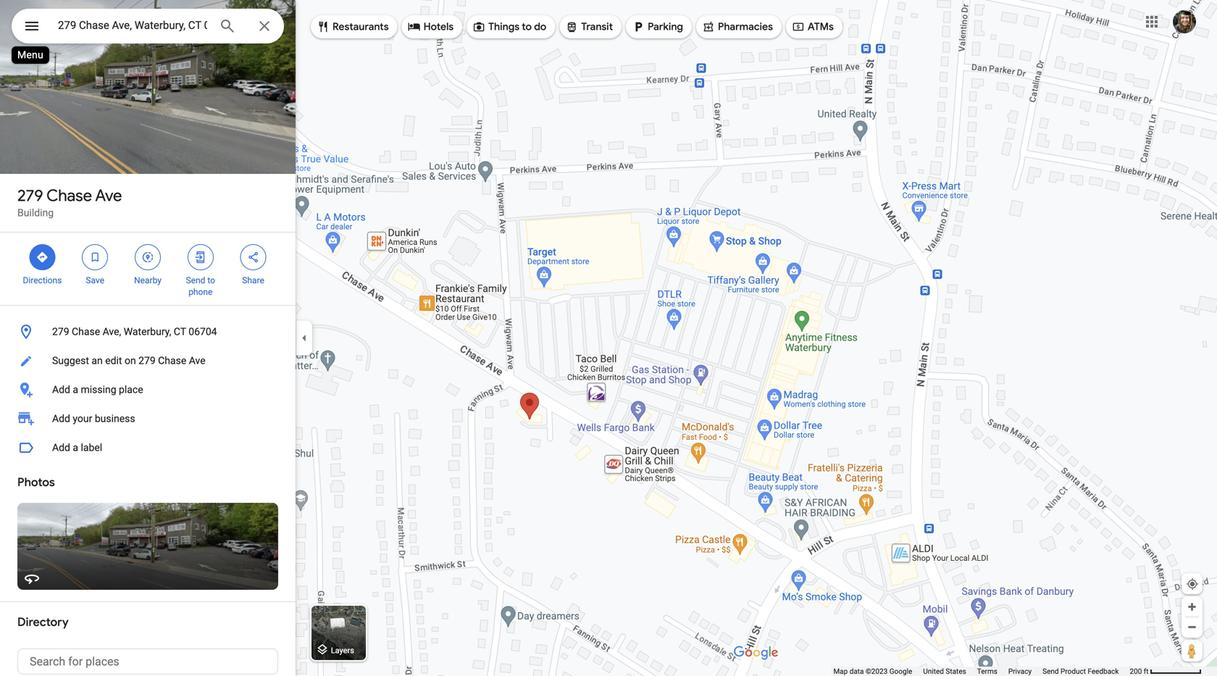 Task type: describe. For each thing, give the bounding box(es) containing it.
a for missing
[[73, 384, 78, 396]]


[[473, 19, 486, 35]]

ave,
[[103, 326, 121, 338]]


[[141, 249, 154, 265]]

waterbury,
[[124, 326, 171, 338]]

save
[[86, 275, 104, 286]]

pharmacies
[[718, 20, 773, 33]]

privacy
[[1009, 667, 1032, 676]]

zoom out image
[[1187, 622, 1198, 633]]

do
[[534, 20, 547, 33]]

add a label button
[[0, 433, 296, 462]]

none field inside the '279 chase ave, waterbury, ct 06704' field
[[58, 17, 207, 34]]

send product feedback
[[1043, 667, 1119, 676]]

transit
[[581, 20, 613, 33]]

an
[[92, 355, 103, 367]]


[[89, 249, 102, 265]]

photos
[[17, 475, 55, 490]]

building
[[17, 207, 54, 219]]

chase for ave,
[[72, 326, 100, 338]]

ct
[[174, 326, 186, 338]]

terms
[[978, 667, 998, 676]]


[[702, 19, 715, 35]]

map
[[834, 667, 848, 676]]

add your business
[[52, 413, 135, 425]]

chase for ave
[[46, 186, 92, 206]]

google maps element
[[0, 0, 1218, 676]]

things
[[489, 20, 520, 33]]

200
[[1130, 667, 1142, 676]]

footer inside the "google maps" element
[[834, 667, 1130, 676]]

send for send to phone
[[186, 275, 205, 286]]

send for send product feedback
[[1043, 667, 1059, 676]]

279 chase ave, waterbury, ct 06704
[[52, 326, 217, 338]]

edit
[[105, 355, 122, 367]]

states
[[946, 667, 967, 676]]


[[792, 19, 805, 35]]

add for add a label
[[52, 442, 70, 454]]

your
[[73, 413, 92, 425]]

missing
[[81, 384, 116, 396]]

google account: giulia masi  
(giulia.masi@adept.ai) image
[[1173, 10, 1197, 33]]

©2023
[[866, 667, 888, 676]]


[[23, 16, 41, 37]]

on
[[125, 355, 136, 367]]


[[317, 19, 330, 35]]

06704
[[189, 326, 217, 338]]


[[408, 19, 421, 35]]

2 vertical spatial 279
[[139, 355, 156, 367]]

 atms
[[792, 19, 834, 35]]

add a missing place
[[52, 384, 143, 396]]

atms
[[808, 20, 834, 33]]

200 ft
[[1130, 667, 1149, 676]]



Task type: vqa. For each thing, say whether or not it's contained in the screenshot.
$72 the 4-star hotel ·
no



Task type: locate. For each thing, give the bounding box(es) containing it.
ft
[[1144, 667, 1149, 676]]

279 chase ave, waterbury, ct 06704 button
[[0, 317, 296, 346]]

1 vertical spatial chase
[[72, 326, 100, 338]]

3 add from the top
[[52, 442, 70, 454]]

1 vertical spatial send
[[1043, 667, 1059, 676]]

ave down 06704
[[189, 355, 206, 367]]

ave
[[95, 186, 122, 206], [189, 355, 206, 367]]

2 vertical spatial chase
[[158, 355, 186, 367]]

add inside button
[[52, 442, 70, 454]]

0 horizontal spatial 279
[[17, 186, 43, 206]]

send inside send to phone
[[186, 275, 205, 286]]

add your business link
[[0, 404, 296, 433]]

None field
[[58, 17, 207, 34]]

send left product
[[1043, 667, 1059, 676]]

1 a from the top
[[73, 384, 78, 396]]

1 vertical spatial add
[[52, 413, 70, 425]]

collapse side panel image
[[296, 330, 312, 346]]

show your location image
[[1186, 578, 1199, 591]]

a for label
[[73, 442, 78, 454]]


[[36, 249, 49, 265]]

nearby
[[134, 275, 162, 286]]

to left do
[[522, 20, 532, 33]]

chase
[[46, 186, 92, 206], [72, 326, 100, 338], [158, 355, 186, 367]]

footer
[[834, 667, 1130, 676]]

279 right on
[[139, 355, 156, 367]]

chase left ave,
[[72, 326, 100, 338]]

send product feedback button
[[1043, 667, 1119, 676]]

add left 'your'
[[52, 413, 70, 425]]

1 horizontal spatial 279
[[52, 326, 69, 338]]

add for add a missing place
[[52, 384, 70, 396]]

add inside button
[[52, 384, 70, 396]]

to
[[522, 20, 532, 33], [208, 275, 215, 286]]

add left label
[[52, 442, 70, 454]]

share
[[242, 275, 264, 286]]

google
[[890, 667, 913, 676]]

 things to do
[[473, 19, 547, 35]]

chase down ct
[[158, 355, 186, 367]]

data
[[850, 667, 864, 676]]

279 chase ave main content
[[0, 0, 296, 676]]

add a label
[[52, 442, 102, 454]]

send up 'phone'
[[186, 275, 205, 286]]

ave inside 279 chase ave building
[[95, 186, 122, 206]]

None text field
[[17, 649, 278, 675]]

privacy button
[[1009, 667, 1032, 676]]

parking
[[648, 20, 683, 33]]

2 a from the top
[[73, 442, 78, 454]]

to inside  things to do
[[522, 20, 532, 33]]

place
[[119, 384, 143, 396]]

279 for ave,
[[52, 326, 69, 338]]

1 horizontal spatial ave
[[189, 355, 206, 367]]


[[247, 249, 260, 265]]

0 vertical spatial to
[[522, 20, 532, 33]]

a inside button
[[73, 384, 78, 396]]

hotels
[[424, 20, 454, 33]]

show street view coverage image
[[1182, 640, 1203, 662]]

2 add from the top
[[52, 413, 70, 425]]

1 vertical spatial a
[[73, 442, 78, 454]]

0 vertical spatial 279
[[17, 186, 43, 206]]

 transit
[[566, 19, 613, 35]]

label
[[81, 442, 102, 454]]

0 vertical spatial chase
[[46, 186, 92, 206]]

279 for ave
[[17, 186, 43, 206]]

united states
[[924, 667, 967, 676]]

chase up building
[[46, 186, 92, 206]]

279 up suggest
[[52, 326, 69, 338]]

terms button
[[978, 667, 998, 676]]

none text field inside 279 chase ave main content
[[17, 649, 278, 675]]

 button
[[12, 9, 52, 46]]

279 Chase Ave, Waterbury, CT 06704 field
[[12, 9, 284, 43]]

united
[[924, 667, 944, 676]]

2 vertical spatial add
[[52, 442, 70, 454]]

279 inside 279 chase ave building
[[17, 186, 43, 206]]

1 vertical spatial ave
[[189, 355, 206, 367]]

 pharmacies
[[702, 19, 773, 35]]

add
[[52, 384, 70, 396], [52, 413, 70, 425], [52, 442, 70, 454]]

ave inside button
[[189, 355, 206, 367]]

279 chase ave building
[[17, 186, 122, 219]]

directions
[[23, 275, 62, 286]]

279 up building
[[17, 186, 43, 206]]

to inside send to phone
[[208, 275, 215, 286]]


[[194, 249, 207, 265]]

0 horizontal spatial to
[[208, 275, 215, 286]]

send
[[186, 275, 205, 286], [1043, 667, 1059, 676]]

feedback
[[1088, 667, 1119, 676]]

a inside button
[[73, 442, 78, 454]]

suggest
[[52, 355, 89, 367]]

2 horizontal spatial 279
[[139, 355, 156, 367]]

0 horizontal spatial ave
[[95, 186, 122, 206]]

 parking
[[632, 19, 683, 35]]

1 horizontal spatial send
[[1043, 667, 1059, 676]]

0 vertical spatial a
[[73, 384, 78, 396]]

united states button
[[924, 667, 967, 676]]


[[566, 19, 579, 35]]

 search field
[[12, 9, 284, 46]]

0 vertical spatial send
[[186, 275, 205, 286]]

footer containing map data ©2023 google
[[834, 667, 1130, 676]]

suggest an edit on 279 chase ave button
[[0, 346, 296, 375]]

a left missing
[[73, 384, 78, 396]]

0 horizontal spatial send
[[186, 275, 205, 286]]

1 vertical spatial 279
[[52, 326, 69, 338]]

279
[[17, 186, 43, 206], [52, 326, 69, 338], [139, 355, 156, 367]]

layers
[[331, 646, 354, 655]]

1 horizontal spatial to
[[522, 20, 532, 33]]

send inside button
[[1043, 667, 1059, 676]]

suggest an edit on 279 chase ave
[[52, 355, 206, 367]]

add a missing place button
[[0, 375, 296, 404]]

actions for 279 chase ave region
[[0, 233, 296, 305]]

1 add from the top
[[52, 384, 70, 396]]

business
[[95, 413, 135, 425]]

ave up 
[[95, 186, 122, 206]]

200 ft button
[[1130, 667, 1202, 676]]


[[632, 19, 645, 35]]

0 vertical spatial ave
[[95, 186, 122, 206]]

map data ©2023 google
[[834, 667, 913, 676]]

restaurants
[[333, 20, 389, 33]]

phone
[[189, 287, 213, 297]]

0 vertical spatial add
[[52, 384, 70, 396]]

 hotels
[[408, 19, 454, 35]]

product
[[1061, 667, 1086, 676]]

a left label
[[73, 442, 78, 454]]

send to phone
[[186, 275, 215, 297]]

add down suggest
[[52, 384, 70, 396]]

1 vertical spatial to
[[208, 275, 215, 286]]

chase inside 279 chase ave building
[[46, 186, 92, 206]]

to up 'phone'
[[208, 275, 215, 286]]

directory
[[17, 615, 69, 630]]

zoom in image
[[1187, 602, 1198, 612]]

add for add your business
[[52, 413, 70, 425]]

a
[[73, 384, 78, 396], [73, 442, 78, 454]]

 restaurants
[[317, 19, 389, 35]]



